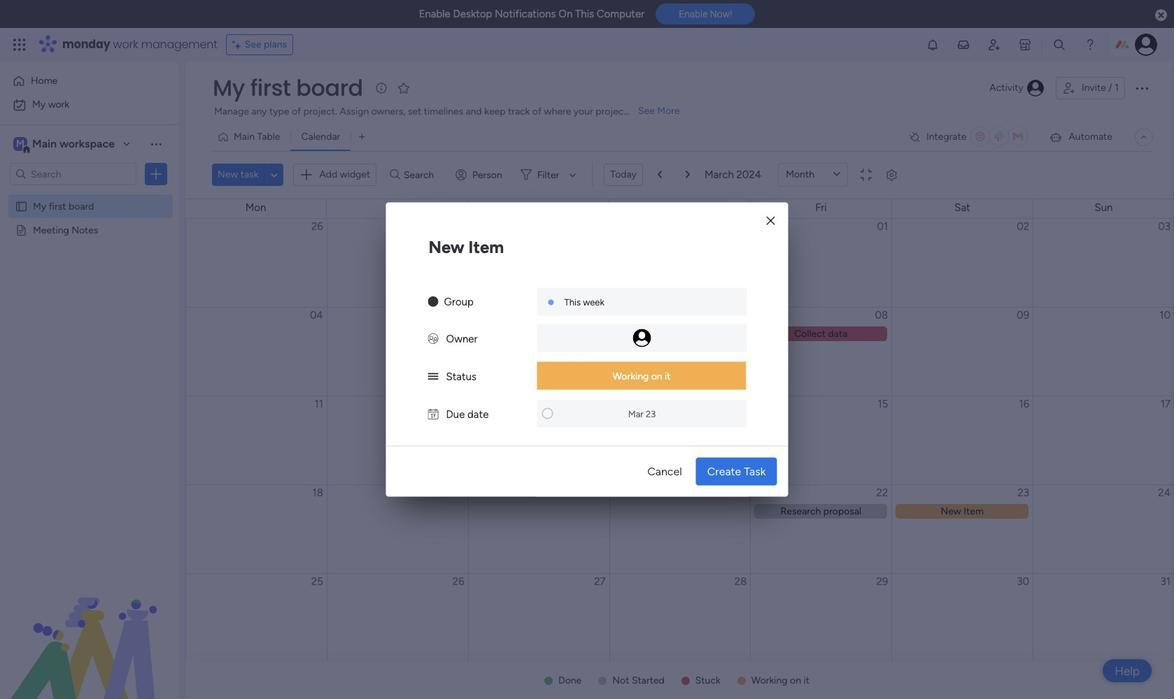 Task type: locate. For each thing, give the bounding box(es) containing it.
update feed image
[[957, 38, 971, 52]]

monday marketplace image
[[1018, 38, 1032, 52]]

see
[[245, 38, 262, 50], [638, 105, 655, 117]]

meeting notes
[[33, 224, 98, 236]]

first inside list box
[[49, 200, 66, 212]]

0 vertical spatial working
[[613, 370, 649, 382]]

of
[[292, 106, 301, 118], [533, 106, 542, 118]]

due date
[[446, 408, 489, 421]]

1 vertical spatial first
[[49, 200, 66, 212]]

see left more
[[638, 105, 655, 117]]

first up type
[[250, 72, 291, 104]]

management
[[141, 36, 217, 52]]

1 horizontal spatial list arrow image
[[686, 171, 690, 179]]

board up project.
[[296, 72, 363, 104]]

list arrow image
[[658, 171, 662, 179], [686, 171, 690, 179]]

0 horizontal spatial working on it
[[613, 370, 671, 382]]

new item
[[429, 237, 504, 257]]

my up manage
[[213, 72, 245, 104]]

0 horizontal spatial first
[[49, 200, 66, 212]]

done
[[559, 675, 582, 687]]

My first board field
[[209, 72, 366, 104]]

enable left now!
[[679, 9, 708, 20]]

desktop
[[453, 8, 492, 20]]

my inside list box
[[33, 200, 46, 212]]

Search in workspace field
[[29, 166, 117, 182]]

main right workspace icon
[[32, 137, 57, 150]]

1 horizontal spatial new
[[429, 237, 465, 257]]

23
[[646, 409, 656, 419]]

new task
[[218, 169, 259, 181]]

1 horizontal spatial on
[[790, 675, 801, 687]]

v2 multiple person column image
[[428, 333, 438, 345]]

invite / 1 button
[[1056, 77, 1125, 99]]

main left table
[[234, 131, 255, 143]]

enable
[[419, 8, 451, 20], [679, 9, 708, 20]]

1 horizontal spatial my first board
[[213, 72, 363, 104]]

working inside new item 'dialog'
[[613, 370, 649, 382]]

project.
[[304, 106, 337, 118]]

1 horizontal spatial enable
[[679, 9, 708, 20]]

this
[[575, 8, 594, 20], [564, 297, 581, 308]]

create
[[707, 465, 741, 478]]

not
[[613, 675, 630, 687]]

option
[[0, 194, 178, 196]]

sat
[[955, 202, 971, 214]]

meeting
[[33, 224, 69, 236]]

1 horizontal spatial board
[[296, 72, 363, 104]]

work for monday
[[113, 36, 138, 52]]

0 vertical spatial my first board
[[213, 72, 363, 104]]

1 vertical spatial board
[[69, 200, 94, 212]]

more
[[657, 105, 680, 117]]

0 vertical spatial working on it
[[613, 370, 671, 382]]

0 vertical spatial it
[[665, 370, 671, 382]]

wed
[[528, 202, 549, 214]]

1 horizontal spatial first
[[250, 72, 291, 104]]

my work
[[32, 99, 69, 111]]

1 vertical spatial work
[[48, 99, 69, 111]]

new
[[218, 169, 238, 181], [429, 237, 465, 257]]

0 vertical spatial board
[[296, 72, 363, 104]]

work down home
[[48, 99, 69, 111]]

0 horizontal spatial main
[[32, 137, 57, 150]]

type
[[269, 106, 289, 118]]

group
[[444, 296, 474, 308]]

track
[[508, 106, 530, 118]]

not started
[[613, 675, 665, 687]]

0 horizontal spatial of
[[292, 106, 301, 118]]

0 horizontal spatial work
[[48, 99, 69, 111]]

board up 'notes'
[[69, 200, 94, 212]]

my first board inside list box
[[33, 200, 94, 212]]

thu
[[671, 202, 689, 214]]

0 horizontal spatial enable
[[419, 8, 451, 20]]

0 horizontal spatial working
[[613, 370, 649, 382]]

see left plans
[[245, 38, 262, 50]]

home
[[31, 75, 58, 87]]

table
[[257, 131, 280, 143]]

1 vertical spatial working on it
[[752, 675, 810, 687]]

work for my
[[48, 99, 69, 111]]

working
[[613, 370, 649, 382], [752, 675, 788, 687]]

1 horizontal spatial main
[[234, 131, 255, 143]]

board
[[296, 72, 363, 104], [69, 200, 94, 212]]

computer
[[597, 8, 645, 20]]

help
[[1115, 665, 1140, 679]]

0 horizontal spatial new
[[218, 169, 238, 181]]

2024
[[737, 169, 762, 181]]

first up meeting in the left top of the page
[[49, 200, 66, 212]]

sun
[[1095, 202, 1113, 214]]

my work link
[[8, 94, 170, 116]]

see for see more
[[638, 105, 655, 117]]

1 vertical spatial my first board
[[33, 200, 94, 212]]

list box
[[0, 191, 178, 431]]

1 horizontal spatial working
[[752, 675, 788, 687]]

new left task
[[218, 169, 238, 181]]

new inside 'dialog'
[[429, 237, 465, 257]]

0 horizontal spatial it
[[665, 370, 671, 382]]

new left item
[[429, 237, 465, 257]]

any
[[251, 106, 267, 118]]

Search field
[[400, 165, 442, 185]]

timelines
[[424, 106, 463, 118]]

project
[[596, 106, 628, 118]]

0 vertical spatial on
[[651, 370, 663, 382]]

0 horizontal spatial board
[[69, 200, 94, 212]]

this right on
[[575, 8, 594, 20]]

1 vertical spatial this
[[564, 297, 581, 308]]

this left week
[[564, 297, 581, 308]]

main inside workspace selection element
[[32, 137, 57, 150]]

plans
[[264, 38, 287, 50]]

0 horizontal spatial list arrow image
[[658, 171, 662, 179]]

public board image
[[15, 199, 28, 213]]

1 vertical spatial working
[[752, 675, 788, 687]]

0 vertical spatial work
[[113, 36, 138, 52]]

0 horizontal spatial see
[[245, 38, 262, 50]]

0 vertical spatial new
[[218, 169, 238, 181]]

invite
[[1082, 82, 1106, 94]]

enable now! button
[[656, 4, 755, 25]]

keep
[[484, 106, 506, 118]]

new inside button
[[218, 169, 238, 181]]

public board image
[[15, 223, 28, 237]]

0 horizontal spatial my first board
[[33, 200, 94, 212]]

integrate button
[[903, 122, 1038, 152]]

1 vertical spatial new
[[429, 237, 465, 257]]

1 horizontal spatial work
[[113, 36, 138, 52]]

1 list arrow image from the left
[[658, 171, 662, 179]]

0 vertical spatial first
[[250, 72, 291, 104]]

see inside button
[[245, 38, 262, 50]]

1 vertical spatial see
[[638, 105, 655, 117]]

add to favorites image
[[397, 81, 411, 95]]

v2 sun image
[[428, 296, 438, 308]]

0 horizontal spatial on
[[651, 370, 663, 382]]

1 horizontal spatial it
[[804, 675, 810, 687]]

activity
[[990, 82, 1024, 94]]

1 horizontal spatial working on it
[[752, 675, 810, 687]]

enable for enable now!
[[679, 9, 708, 20]]

main inside button
[[234, 131, 255, 143]]

lottie animation image
[[0, 559, 178, 700]]

add view image
[[359, 132, 365, 142]]

list arrow image left march
[[686, 171, 690, 179]]

working up mar
[[613, 370, 649, 382]]

workspace image
[[13, 136, 27, 152]]

work right monday
[[113, 36, 138, 52]]

of right the track
[[533, 106, 542, 118]]

working right stuck
[[752, 675, 788, 687]]

see plans
[[245, 38, 287, 50]]

see more
[[638, 105, 680, 117]]

1 vertical spatial it
[[804, 675, 810, 687]]

main
[[234, 131, 255, 143], [32, 137, 57, 150]]

my first board up type
[[213, 72, 363, 104]]

help image
[[1083, 38, 1097, 52]]

on
[[559, 8, 573, 20]]

week
[[583, 297, 605, 308]]

tue
[[389, 202, 406, 214]]

see for see plans
[[245, 38, 262, 50]]

task
[[744, 465, 766, 478]]

0 vertical spatial see
[[245, 38, 262, 50]]

set
[[408, 106, 422, 118]]

first
[[250, 72, 291, 104], [49, 200, 66, 212]]

1 horizontal spatial see
[[638, 105, 655, 117]]

new item dialog
[[386, 203, 788, 497]]

collapse board header image
[[1139, 132, 1150, 143]]

fri
[[816, 202, 827, 214]]

owners,
[[371, 106, 406, 118]]

my right public board icon at the top
[[33, 200, 46, 212]]

list arrow image right today button at the right
[[658, 171, 662, 179]]

work inside option
[[48, 99, 69, 111]]

of right type
[[292, 106, 301, 118]]

work
[[113, 36, 138, 52], [48, 99, 69, 111]]

mon
[[245, 202, 266, 214]]

my first board up meeting notes
[[33, 200, 94, 212]]

2 of from the left
[[533, 106, 542, 118]]

it
[[665, 370, 671, 382], [804, 675, 810, 687]]

kendall parks image
[[1135, 34, 1158, 56]]

arrow down image
[[564, 167, 581, 183]]

stuck
[[696, 675, 721, 687]]

invite / 1
[[1082, 82, 1119, 94]]

enable inside enable now! button
[[679, 9, 708, 20]]

1 horizontal spatial of
[[533, 106, 542, 118]]

due
[[446, 408, 465, 421]]

enable left desktop at left
[[419, 8, 451, 20]]

my down home
[[32, 99, 46, 111]]

mar 23
[[628, 409, 656, 419]]



Task type: describe. For each thing, give the bounding box(es) containing it.
enable now!
[[679, 9, 732, 20]]

filter button
[[515, 164, 581, 186]]

it inside new item 'dialog'
[[665, 370, 671, 382]]

workspace selection element
[[13, 136, 117, 154]]

my work option
[[8, 94, 170, 116]]

month
[[786, 169, 815, 181]]

cancel button
[[636, 458, 693, 486]]

m
[[16, 138, 24, 150]]

1
[[1115, 82, 1119, 94]]

integrate
[[927, 131, 967, 143]]

started
[[632, 675, 665, 687]]

main table button
[[212, 126, 291, 148]]

invite members image
[[988, 38, 1002, 52]]

main for main table
[[234, 131, 255, 143]]

calendar
[[301, 131, 340, 143]]

monday
[[62, 36, 110, 52]]

new for new task
[[218, 169, 238, 181]]

and
[[466, 106, 482, 118]]

see more link
[[637, 104, 681, 118]]

this week
[[564, 297, 605, 308]]

automate button
[[1044, 126, 1118, 148]]

widget
[[340, 169, 370, 180]]

dapulse close image
[[1156, 8, 1167, 22]]

monday work management
[[62, 36, 217, 52]]

help button
[[1103, 660, 1152, 683]]

notifications
[[495, 8, 556, 20]]

add widget button
[[294, 164, 377, 186]]

lottie animation element
[[0, 559, 178, 700]]

/
[[1109, 82, 1113, 94]]

2 list arrow image from the left
[[686, 171, 690, 179]]

show board description image
[[373, 81, 390, 95]]

create task
[[707, 465, 766, 478]]

filter
[[537, 169, 559, 181]]

search everything image
[[1053, 38, 1067, 52]]

march 2024
[[705, 169, 762, 181]]

mar
[[628, 409, 644, 419]]

manage
[[214, 106, 249, 118]]

home link
[[8, 70, 170, 92]]

v2 search image
[[390, 167, 400, 183]]

enable desktop notifications on this computer
[[419, 8, 645, 20]]

item
[[469, 237, 504, 257]]

home option
[[8, 70, 170, 92]]

on inside new item 'dialog'
[[651, 370, 663, 382]]

main workspace
[[32, 137, 115, 150]]

calendar button
[[291, 126, 351, 148]]

add
[[319, 169, 338, 180]]

date
[[468, 408, 489, 421]]

manage any type of project. assign owners, set timelines and keep track of where your project stands.
[[214, 106, 661, 118]]

status
[[446, 371, 477, 383]]

dapulse date column image
[[428, 408, 438, 421]]

person
[[472, 169, 502, 181]]

list box containing my first board
[[0, 191, 178, 431]]

1 vertical spatial on
[[790, 675, 801, 687]]

your
[[574, 106, 593, 118]]

person button
[[450, 164, 511, 186]]

march
[[705, 169, 734, 181]]

1 of from the left
[[292, 106, 301, 118]]

main table
[[234, 131, 280, 143]]

close image
[[767, 216, 775, 226]]

new task button
[[212, 164, 264, 186]]

stands.
[[630, 106, 661, 118]]

where
[[544, 106, 571, 118]]

owner
[[446, 333, 478, 345]]

angle down image
[[271, 170, 278, 180]]

main for main workspace
[[32, 137, 57, 150]]

automate
[[1069, 131, 1113, 143]]

0 vertical spatial this
[[575, 8, 594, 20]]

working on it inside new item 'dialog'
[[613, 370, 671, 382]]

assign
[[340, 106, 369, 118]]

add widget
[[319, 169, 370, 180]]

select product image
[[13, 38, 27, 52]]

notifications image
[[926, 38, 940, 52]]

workspace
[[59, 137, 115, 150]]

task
[[241, 169, 259, 181]]

this inside new item 'dialog'
[[564, 297, 581, 308]]

new for new item
[[429, 237, 465, 257]]

enable for enable desktop notifications on this computer
[[419, 8, 451, 20]]

v2 status image
[[428, 371, 438, 383]]

today button
[[604, 164, 643, 186]]

cancel
[[648, 465, 682, 478]]

board inside list box
[[69, 200, 94, 212]]

create task button
[[696, 458, 777, 486]]

now!
[[710, 9, 732, 20]]

my inside option
[[32, 99, 46, 111]]

today
[[611, 169, 637, 181]]

activity button
[[984, 77, 1051, 99]]

notes
[[71, 224, 98, 236]]

see plans button
[[226, 34, 293, 55]]



Task type: vqa. For each thing, say whether or not it's contained in the screenshot.
New Item dialog
yes



